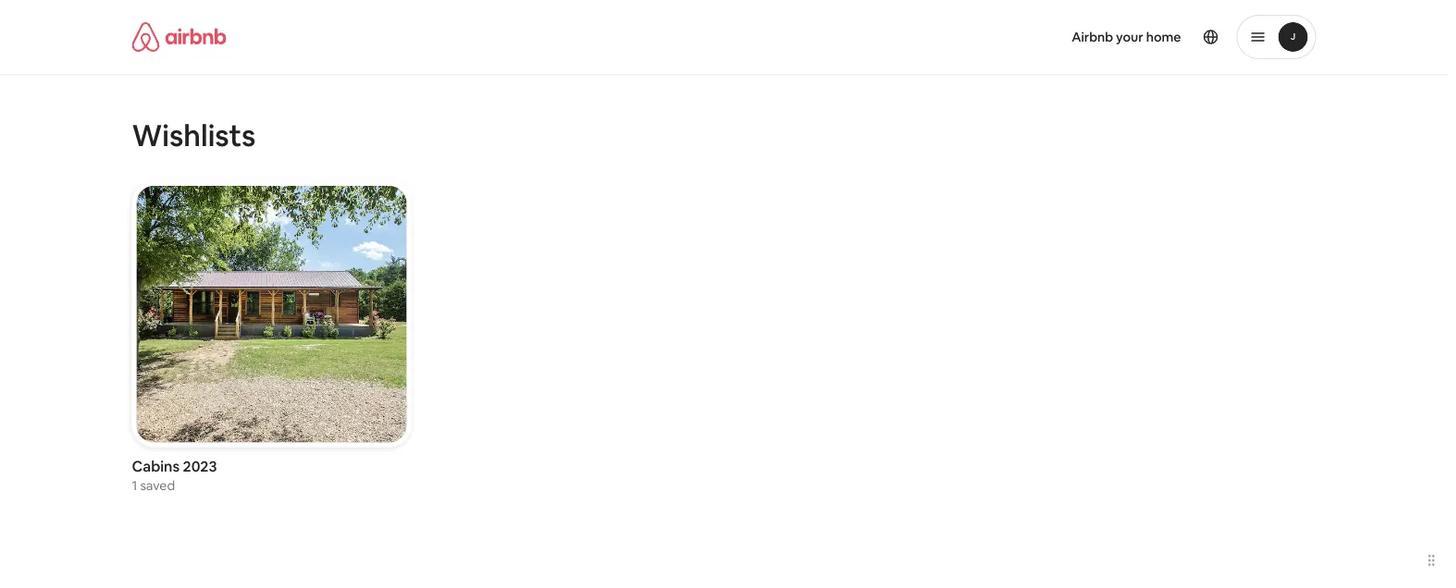 Task type: locate. For each thing, give the bounding box(es) containing it.
1
[[132, 477, 137, 494]]

wishlists
[[132, 116, 256, 155]]

your
[[1116, 29, 1144, 45]]

airbnb
[[1072, 29, 1114, 45]]

profile element
[[747, 0, 1317, 74]]



Task type: describe. For each thing, give the bounding box(es) containing it.
2023
[[183, 457, 217, 476]]

cabins 2023 1 saved
[[132, 457, 217, 494]]

saved
[[140, 477, 175, 494]]

cabins
[[132, 457, 180, 476]]

airbnb your home link
[[1061, 18, 1193, 56]]

airbnb your home
[[1072, 29, 1182, 45]]

home
[[1147, 29, 1182, 45]]



Task type: vqa. For each thing, say whether or not it's contained in the screenshot.
By
no



